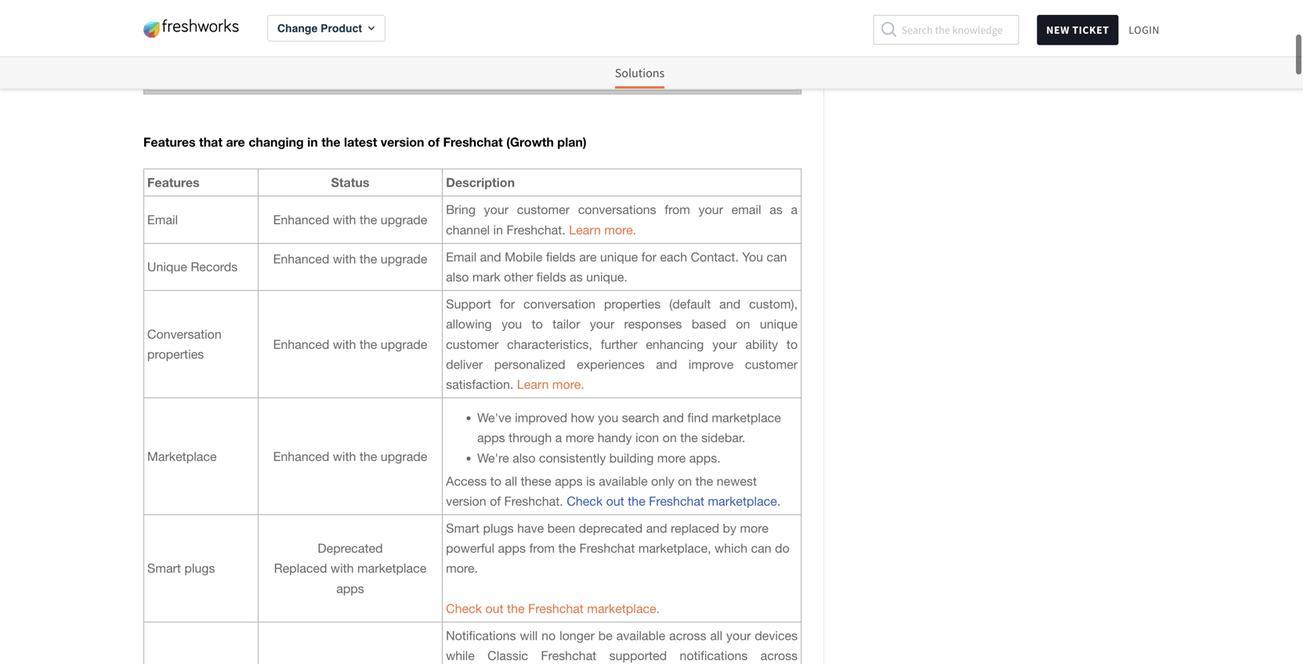 Task type: describe. For each thing, give the bounding box(es) containing it.
login link
[[1129, 14, 1161, 45]]

changing for features that are changing in the latest version of freshchat (growth plan) features that you gain after migrating to the latest version of freshchat (pro plan) features that you gain after migrating to the latest version of freshchat (enterprise plan)
[[281, 6, 332, 20]]

sidebar.
[[702, 431, 746, 445]]

more inside smart plugs have been deprecated and replaced by more powerful apps from the freshchat marketplace, which can do more.
[[740, 521, 769, 536]]

freshchat. inside ccess to all these apps is available only on the newest version of freshchat.
[[505, 494, 564, 508]]

features for features that are changing in the latest version of freshchat (growth plan) features that you gain after migrating to the latest version of freshchat (pro plan) features that you gain after migrating to the latest version of freshchat (enterprise plan)
[[183, 6, 231, 20]]

marketplace inside the we've improved how you search and find marketplace apps through a more handy icon on the sidebar. we're also consistently building more apps.
[[712, 411, 782, 425]]

on for ability
[[736, 317, 751, 331]]

email
[[732, 202, 762, 217]]

a inside bring your customer conversations from your email as a channel in freshchat.
[[791, 202, 798, 217]]

ccess to all these apps is available only on the newest version of freshchat.
[[446, 474, 757, 508]]

change product
[[278, 22, 362, 35]]

the inside smart plugs have been deprecated and replaced by more powerful apps from the freshchat marketplace, which can do more.
[[559, 541, 576, 556]]

you left product
[[260, 26, 280, 41]]

we're
[[478, 451, 509, 465]]

change
[[278, 22, 318, 35]]

bring
[[446, 202, 476, 217]]

ability
[[746, 337, 779, 352]]

version inside ccess to all these apps is available only on the newest version of freshchat.
[[446, 494, 487, 508]]

of inside ccess to all these apps is available only on the newest version of freshchat.
[[490, 494, 501, 508]]

enhanced for marketplace
[[273, 449, 330, 464]]

enhanced for email
[[273, 213, 330, 227]]

to down features that are changing in the latest version of freshchat (growth plan) link
[[396, 26, 407, 41]]

from inside bring your customer conversations from your email as a channel in freshchat.
[[665, 202, 691, 217]]

records
[[191, 260, 238, 274]]

unique
[[147, 260, 187, 274]]

notifications
[[680, 649, 748, 663]]

replaced
[[671, 521, 720, 536]]

we've
[[478, 411, 512, 425]]

conversation
[[524, 297, 596, 311]]

a
[[446, 474, 454, 488]]

consistently
[[539, 451, 606, 465]]

you
[[743, 250, 764, 264]]

0 vertical spatial marketplace.
[[708, 494, 781, 508]]

upgrade for support
[[381, 337, 428, 352]]

improve
[[689, 357, 734, 372]]

contact.
[[691, 250, 739, 264]]

apps.
[[690, 451, 721, 465]]

check for the topmost check out the freshchat marketplace. 'link'
[[567, 494, 603, 508]]

experiences
[[577, 357, 645, 372]]

notifications
[[446, 628, 516, 643]]

latest up features that you gain after migrating to the latest version of freshchat (pro plan) link on the left of page
[[370, 6, 401, 20]]

4 upgrade from the top
[[381, 449, 428, 464]]

marketplace,
[[639, 541, 712, 556]]

description
[[446, 175, 515, 190]]

in for features that are changing in the latest version of freshchat (growth plan)
[[307, 134, 318, 149]]

available inside ccess to all these apps is available only on the newest version of freshchat.
[[599, 474, 648, 488]]

by
[[723, 521, 737, 536]]

new
[[1047, 23, 1070, 37]]

for inside email and mobile fields are unique for each contact. you can also mark other fields as unique.
[[642, 250, 657, 264]]

Search the knowledge base text field
[[874, 15, 1020, 45]]

while
[[446, 649, 475, 663]]

out for bottommost check out the freshchat marketplace. 'link'
[[486, 601, 504, 616]]

1 gain from the top
[[284, 26, 307, 41]]

to right ability
[[787, 337, 798, 352]]

which
[[715, 541, 748, 556]]

properties inside conversation properties
[[147, 347, 204, 362]]

latest down features that you gain after migrating to the latest version of freshchat (pro plan) link on the left of page
[[432, 46, 462, 61]]

status
[[331, 175, 370, 190]]

supported
[[610, 649, 667, 663]]

conversation
[[147, 327, 222, 341]]

bring your customer conversations from your email as a channel in freshchat.
[[446, 202, 798, 237]]

mobile
[[505, 250, 543, 264]]

tailor
[[553, 317, 581, 331]]

the inside ccess to all these apps is available only on the newest version of freshchat.
[[696, 474, 714, 488]]

and down enhancing
[[656, 357, 678, 372]]

been
[[548, 521, 576, 536]]

freshchat (pro
[[524, 26, 605, 41]]

replaced
[[274, 561, 327, 576]]

improved
[[515, 411, 568, 425]]

support
[[446, 297, 492, 311]]

are inside email and mobile fields are unique for each contact. you can also mark other fields as unique.
[[580, 250, 597, 264]]

to inside ccess to all these apps is available only on the newest version of freshchat.
[[491, 474, 502, 488]]

the inside the we've improved how you search and find marketplace apps through a more handy icon on the sidebar. we're also consistently building more apps.
[[681, 431, 698, 445]]

0 vertical spatial more
[[566, 431, 594, 445]]

notifications will no longer be available across all your devices while classic freshchat supported notifications acros
[[446, 628, 798, 664]]

plugs for smart plugs
[[185, 561, 215, 576]]

you inside support for conversation properties (default and custom), allowing you to tailor your responses based on unique customer characteristics, further enhancing your ability to deliver personalized experiences and improve customer satisfaction.
[[502, 317, 522, 331]]

you inside the we've improved how you search and find marketplace apps through a more handy icon on the sidebar. we're also consistently building more apps.
[[598, 411, 619, 425]]

solutions link
[[615, 57, 665, 89]]

on for more
[[663, 431, 677, 445]]

handy
[[598, 431, 632, 445]]

through
[[509, 431, 552, 445]]

be
[[599, 628, 613, 643]]

0 horizontal spatial customer
[[446, 337, 499, 352]]

features that are changing in the latest version of freshchat (growth plan) features that you gain after migrating to the latest version of freshchat (pro plan) features that you gain after migrating to the latest version of freshchat (enterprise plan)
[[183, 6, 674, 61]]

1 vertical spatial check out the freshchat marketplace. link
[[446, 601, 660, 616]]

and for allowing
[[720, 297, 741, 311]]

your down description
[[484, 202, 509, 217]]

unique inside support for conversation properties (default and custom), allowing you to tailor your responses based on unique customer characteristics, further enhancing your ability to deliver personalized experiences and improve customer satisfaction.
[[760, 317, 798, 331]]

mark
[[473, 270, 501, 284]]

marketplace
[[147, 449, 217, 464]]

0 horizontal spatial marketplace.
[[588, 601, 660, 616]]

personalized
[[495, 357, 566, 372]]

other
[[504, 270, 533, 284]]

(growth for features that are changing in the latest version of freshchat (growth plan) features that you gain after migrating to the latest version of freshchat (pro plan) features that you gain after migrating to the latest version of freshchat (enterprise plan)
[[521, 6, 566, 20]]

properties inside support for conversation properties (default and custom), allowing you to tailor your responses based on unique customer characteristics, further enhancing your ability to deliver personalized experiences and improve customer satisfaction.
[[604, 297, 661, 311]]

how
[[571, 411, 595, 425]]

0 vertical spatial fields
[[546, 250, 576, 264]]

your left the "email"
[[699, 202, 724, 217]]

smart for smart plugs have been deprecated and replaced by more powerful apps from the freshchat marketplace, which can do more.
[[446, 521, 480, 536]]

conversations
[[578, 202, 657, 217]]

support for conversation properties (default and custom), allowing you to tailor your responses based on unique customer characteristics, further enhancing your ability to deliver personalized experiences and improve customer satisfaction.
[[446, 297, 798, 392]]

more. for freshchat.
[[605, 223, 637, 237]]

is
[[587, 474, 596, 488]]

powerful
[[446, 541, 495, 556]]

all inside ccess to all these apps is available only on the newest version of freshchat.
[[505, 474, 518, 488]]

these
[[521, 474, 552, 488]]

2 migrating from the top
[[340, 46, 392, 61]]

with for support
[[333, 337, 356, 352]]

unique records
[[147, 260, 238, 274]]

apps inside smart plugs have been deprecated and replaced by more powerful apps from the freshchat marketplace, which can do more.
[[498, 541, 526, 556]]

in inside bring your customer conversations from your email as a channel in freshchat.
[[494, 223, 503, 237]]

freshchat inside features that are changing in the latest version of freshchat (growth plan) features that you gain after migrating to the latest version of freshchat (pro plan) features that you gain after migrating to the latest version of freshchat (enterprise plan)
[[462, 6, 518, 20]]

allowing
[[446, 317, 492, 331]]

2 vertical spatial customer
[[745, 357, 798, 372]]

apps inside the we've improved how you search and find marketplace apps through a more handy icon on the sidebar. we're also consistently building more apps.
[[478, 431, 505, 445]]

check out the freshchat marketplace. for bottommost check out the freshchat marketplace. 'link'
[[446, 601, 660, 616]]

solutions
[[615, 65, 665, 81]]

as inside email and mobile fields are unique for each contact. you can also mark other fields as unique.
[[570, 270, 583, 284]]

icon
[[636, 431, 660, 445]]

email and mobile fields are unique for each contact. you can also mark other fields as unique.
[[446, 250, 788, 284]]

you down change
[[260, 46, 280, 61]]

unique.
[[587, 270, 628, 284]]

all inside notifications will no longer be available across all your devices while classic freshchat supported notifications acros
[[711, 628, 723, 643]]

to down features that you gain after migrating to the latest version of freshchat (pro plan) link on the left of page
[[396, 46, 407, 61]]

login
[[1129, 23, 1161, 37]]

building
[[610, 451, 654, 465]]

new ticket link
[[1038, 15, 1119, 45]]

smart plugs have been deprecated and replaced by more powerful apps from the freshchat marketplace, which can do more.
[[446, 521, 790, 576]]

freshchat up description
[[443, 134, 503, 149]]

custom),
[[750, 297, 798, 311]]

longer
[[560, 628, 595, 643]]

check out the freshchat marketplace. for the topmost check out the freshchat marketplace. 'link'
[[567, 494, 781, 508]]

ccess
[[454, 474, 487, 488]]

and inside email and mobile fields are unique for each contact. you can also mark other fields as unique.
[[480, 250, 502, 264]]

freshchat. inside bring your customer conversations from your email as a channel in freshchat.
[[507, 223, 566, 237]]

latest up features that you gain after migrating to the latest version of freshchat (enterprise plan) link
[[432, 26, 462, 41]]

freshchat up the no
[[528, 601, 584, 616]]

features for features that are changing in the latest version of freshchat (growth plan)
[[143, 134, 196, 149]]

unique inside email and mobile fields are unique for each contact. you can also mark other fields as unique.
[[601, 250, 638, 264]]

no
[[542, 628, 556, 643]]



Task type: vqa. For each thing, say whether or not it's contained in the screenshot.
personalized
yes



Task type: locate. For each thing, give the bounding box(es) containing it.
marketplace inside the deprecated replaced with marketplace apps
[[358, 561, 427, 576]]

more up 'only'
[[658, 451, 686, 465]]

1 horizontal spatial email
[[446, 250, 477, 264]]

learn down conversations
[[569, 223, 601, 237]]

enhanced with the upgrade for bring
[[273, 213, 428, 227]]

apps inside ccess to all these apps is available only on the newest version of freshchat.
[[555, 474, 583, 488]]

email up the unique
[[147, 213, 178, 227]]

you up the handy
[[598, 411, 619, 425]]

customer down ability
[[745, 357, 798, 372]]

gain left product
[[284, 26, 307, 41]]

and inside the we've improved how you search and find marketplace apps through a more handy icon on the sidebar. we're also consistently building more apps.
[[663, 411, 684, 425]]

0 vertical spatial smart
[[446, 521, 480, 536]]

0 vertical spatial can
[[767, 250, 788, 264]]

1 horizontal spatial more.
[[553, 377, 585, 392]]

each
[[660, 250, 688, 264]]

customer down allowing
[[446, 337, 499, 352]]

ticket
[[1073, 23, 1110, 37]]

0 vertical spatial marketplace
[[712, 411, 782, 425]]

gain down change
[[284, 46, 307, 61]]

0 horizontal spatial for
[[500, 297, 515, 311]]

all left these
[[505, 474, 518, 488]]

your inside notifications will no longer be available across all your devices while classic freshchat supported notifications acros
[[727, 628, 751, 643]]

0 horizontal spatial learn
[[517, 377, 549, 392]]

enhanced with the upgrade
[[273, 213, 428, 227], [273, 252, 428, 266], [273, 337, 428, 352], [273, 449, 428, 464]]

across
[[670, 628, 707, 643]]

learn more. for freshchat.
[[569, 223, 637, 237]]

2 vertical spatial in
[[494, 223, 503, 237]]

satisfaction.
[[446, 377, 514, 392]]

marketplace
[[712, 411, 782, 425], [358, 561, 427, 576]]

more right by at bottom right
[[740, 521, 769, 536]]

1 vertical spatial available
[[617, 628, 666, 643]]

1 horizontal spatial in
[[336, 6, 346, 20]]

available up the supported
[[617, 628, 666, 643]]

learn
[[569, 223, 601, 237], [517, 377, 549, 392]]

plugs
[[483, 521, 514, 536], [185, 561, 215, 576]]

learn down personalized
[[517, 377, 549, 392]]

you
[[260, 26, 280, 41], [260, 46, 280, 61], [502, 317, 522, 331], [598, 411, 619, 425]]

marketplace. down newest
[[708, 494, 781, 508]]

on inside the we've improved how you search and find marketplace apps through a more handy icon on the sidebar. we're also consistently building more apps.
[[663, 431, 677, 445]]

will
[[520, 628, 538, 643]]

product
[[321, 22, 362, 35]]

check for bottommost check out the freshchat marketplace. 'link'
[[446, 601, 482, 616]]

and
[[480, 250, 502, 264], [720, 297, 741, 311], [656, 357, 678, 372], [663, 411, 684, 425], [647, 521, 668, 536]]

1 vertical spatial customer
[[446, 337, 499, 352]]

1 horizontal spatial as
[[770, 202, 783, 217]]

upgrade for email
[[381, 252, 428, 266]]

deliver
[[446, 357, 483, 372]]

out up deprecated
[[607, 494, 625, 508]]

1 vertical spatial changing
[[249, 134, 304, 149]]

(growth up description
[[507, 134, 554, 149]]

more. down powerful
[[446, 561, 478, 576]]

enhanced for conversation properties
[[273, 337, 330, 352]]

2 vertical spatial more
[[740, 521, 769, 536]]

enhanced with the upgrade for support
[[273, 337, 428, 352]]

0 horizontal spatial in
[[307, 134, 318, 149]]

0 vertical spatial out
[[607, 494, 625, 508]]

from down the 'have'
[[530, 541, 555, 556]]

1 horizontal spatial more
[[658, 451, 686, 465]]

apps up the we're
[[478, 431, 505, 445]]

for left each
[[642, 250, 657, 264]]

apps
[[478, 431, 505, 445], [555, 474, 583, 488], [498, 541, 526, 556], [337, 581, 364, 596]]

1 vertical spatial plugs
[[185, 561, 215, 576]]

unique down custom),
[[760, 317, 798, 331]]

you up characteristics,
[[502, 317, 522, 331]]

fields right mobile
[[546, 250, 576, 264]]

1 vertical spatial learn more. link
[[517, 377, 585, 392]]

new ticket
[[1047, 23, 1110, 37]]

email down channel
[[446, 250, 477, 264]]

1 horizontal spatial a
[[791, 202, 798, 217]]

freshchat (enterprise
[[524, 46, 643, 61]]

to
[[396, 26, 407, 41], [396, 46, 407, 61], [532, 317, 543, 331], [787, 337, 798, 352], [491, 474, 502, 488]]

for
[[642, 250, 657, 264], [500, 297, 515, 311]]

check out the freshchat marketplace. up the no
[[446, 601, 660, 616]]

after down change product
[[311, 46, 336, 61]]

2 enhanced from the top
[[273, 252, 330, 266]]

can inside email and mobile fields are unique for each contact. you can also mark other fields as unique.
[[767, 250, 788, 264]]

upgrade
[[381, 213, 428, 227], [381, 252, 428, 266], [381, 337, 428, 352], [381, 449, 428, 464]]

1 vertical spatial as
[[570, 270, 583, 284]]

1 horizontal spatial also
[[513, 451, 536, 465]]

0 vertical spatial email
[[147, 213, 178, 227]]

2 vertical spatial on
[[678, 474, 693, 488]]

0 horizontal spatial from
[[530, 541, 555, 556]]

0 vertical spatial more.
[[605, 223, 637, 237]]

learn more. link
[[569, 223, 637, 237], [517, 377, 585, 392]]

gain
[[284, 26, 307, 41], [284, 46, 307, 61]]

after down features that are changing in the latest version of freshchat (growth plan) link
[[311, 26, 336, 41]]

learn more. for your
[[517, 377, 585, 392]]

can right you
[[767, 250, 788, 264]]

0 horizontal spatial unique
[[601, 250, 638, 264]]

1 vertical spatial gain
[[284, 46, 307, 61]]

more.
[[605, 223, 637, 237], [553, 377, 585, 392], [446, 561, 478, 576]]

deprecated replaced with marketplace apps
[[274, 541, 427, 596]]

as left unique.
[[570, 270, 583, 284]]

a up consistently
[[556, 431, 562, 445]]

2 horizontal spatial more
[[740, 521, 769, 536]]

and for marketplace
[[663, 411, 684, 425]]

1 horizontal spatial marketplace.
[[708, 494, 781, 508]]

available down building
[[599, 474, 648, 488]]

learn for conversation
[[517, 377, 549, 392]]

learn more. link for freshchat.
[[569, 223, 637, 237]]

out for the topmost check out the freshchat marketplace. 'link'
[[607, 494, 625, 508]]

with for bring
[[333, 213, 356, 227]]

0 vertical spatial unique
[[601, 250, 638, 264]]

with for email
[[333, 252, 356, 266]]

customer inside bring your customer conversations from your email as a channel in freshchat.
[[517, 202, 570, 217]]

marketplace down deprecated
[[358, 561, 427, 576]]

(default
[[670, 297, 711, 311]]

2 horizontal spatial more.
[[605, 223, 637, 237]]

the
[[349, 6, 367, 20], [410, 26, 428, 41], [410, 46, 428, 61], [322, 134, 341, 149], [360, 213, 377, 227], [360, 252, 377, 266], [360, 337, 377, 352], [681, 431, 698, 445], [360, 449, 377, 464], [696, 474, 714, 488], [628, 494, 646, 508], [559, 541, 576, 556], [507, 601, 525, 616]]

0 horizontal spatial email
[[147, 213, 178, 227]]

a inside the we've improved how you search and find marketplace apps through a more handy icon on the sidebar. we're also consistently building more apps.
[[556, 431, 562, 445]]

plan)
[[569, 6, 596, 20], [609, 26, 636, 41], [646, 46, 674, 61], [558, 134, 587, 149]]

marketplace.
[[708, 494, 781, 508], [588, 601, 660, 616]]

0 vertical spatial properties
[[604, 297, 661, 311]]

check up notifications
[[446, 601, 482, 616]]

4 enhanced with the upgrade from the top
[[273, 449, 428, 464]]

learn more. link for your
[[517, 377, 585, 392]]

0 horizontal spatial more.
[[446, 561, 478, 576]]

0 horizontal spatial check
[[446, 601, 482, 616]]

check down 'is'
[[567, 494, 603, 508]]

0 horizontal spatial marketplace
[[358, 561, 427, 576]]

your up improve
[[713, 337, 737, 352]]

deprecated
[[579, 521, 643, 536]]

0 vertical spatial also
[[446, 270, 469, 284]]

on inside support for conversation properties (default and custom), allowing you to tailor your responses based on unique customer characteristics, further enhancing your ability to deliver personalized experiences and improve customer satisfaction.
[[736, 317, 751, 331]]

1 vertical spatial more.
[[553, 377, 585, 392]]

apps down the 'have'
[[498, 541, 526, 556]]

upgrade for bring
[[381, 213, 428, 227]]

0 horizontal spatial are
[[226, 134, 245, 149]]

freshchat down deprecated
[[580, 541, 635, 556]]

on inside ccess to all these apps is available only on the newest version of freshchat.
[[678, 474, 693, 488]]

characteristics,
[[507, 337, 593, 352]]

after
[[311, 26, 336, 41], [311, 46, 336, 61]]

features that are changing in the latest version of freshchat (growth plan)
[[143, 134, 587, 149]]

0 vertical spatial after
[[311, 26, 336, 41]]

0 vertical spatial migrating
[[340, 26, 392, 41]]

are inside features that are changing in the latest version of freshchat (growth plan) features that you gain after migrating to the latest version of freshchat (pro plan) features that you gain after migrating to the latest version of freshchat (enterprise plan)
[[260, 6, 277, 20]]

marketplace up sidebar.
[[712, 411, 782, 425]]

0 horizontal spatial also
[[446, 270, 469, 284]]

changing inside features that are changing in the latest version of freshchat (growth plan) features that you gain after migrating to the latest version of freshchat (pro plan) features that you gain after migrating to the latest version of freshchat (enterprise plan)
[[281, 6, 332, 20]]

1 vertical spatial learn more.
[[517, 377, 585, 392]]

your up notifications on the bottom right
[[727, 628, 751, 643]]

0 vertical spatial learn
[[569, 223, 601, 237]]

2 gain from the top
[[284, 46, 307, 61]]

1 horizontal spatial marketplace
[[712, 411, 782, 425]]

marketplace. up be
[[588, 601, 660, 616]]

check out the freshchat marketplace. down 'only'
[[567, 494, 781, 508]]

plugs for smart plugs have been deprecated and replaced by more powerful apps from the freshchat marketplace, which can do more.
[[483, 521, 514, 536]]

0 horizontal spatial all
[[505, 474, 518, 488]]

1 vertical spatial freshchat.
[[505, 494, 564, 508]]

a
[[791, 202, 798, 217], [556, 431, 562, 445]]

freshchat. down these
[[505, 494, 564, 508]]

learn for customer
[[569, 223, 601, 237]]

features that you gain after migrating to the latest version of freshchat (enterprise plan) link
[[183, 46, 674, 61]]

learn more. down conversations
[[569, 223, 637, 237]]

2 after from the top
[[311, 46, 336, 61]]

1 enhanced with the upgrade from the top
[[273, 213, 428, 227]]

1 vertical spatial email
[[446, 250, 477, 264]]

properties down conversation
[[147, 347, 204, 362]]

enhancing
[[646, 337, 704, 352]]

we've improved how you search and find marketplace apps through a more handy icon on the sidebar. we're also consistently building more apps.
[[478, 411, 782, 465]]

3 enhanced from the top
[[273, 337, 330, 352]]

responses
[[625, 317, 682, 331]]

smart plugs
[[147, 561, 215, 576]]

email inside email and mobile fields are unique for each contact. you can also mark other fields as unique.
[[446, 250, 477, 264]]

migrating down features that are changing in the latest version of freshchat (growth plan) link
[[340, 26, 392, 41]]

1 after from the top
[[311, 26, 336, 41]]

1 enhanced from the top
[[273, 213, 330, 227]]

out up notifications
[[486, 601, 504, 616]]

available inside notifications will no longer be available across all your devices while classic freshchat supported notifications acros
[[617, 628, 666, 643]]

conversation properties
[[147, 327, 222, 362]]

learn more. link down personalized
[[517, 377, 585, 392]]

more. up how
[[553, 377, 585, 392]]

1 vertical spatial in
[[307, 134, 318, 149]]

0 horizontal spatial a
[[556, 431, 562, 445]]

apps left 'is'
[[555, 474, 583, 488]]

2 horizontal spatial on
[[736, 317, 751, 331]]

1 vertical spatial check
[[446, 601, 482, 616]]

also
[[446, 270, 469, 284], [513, 451, 536, 465]]

0 vertical spatial learn more.
[[569, 223, 637, 237]]

learn more.
[[569, 223, 637, 237], [517, 377, 585, 392]]

and up mark
[[480, 250, 502, 264]]

search image
[[882, 22, 897, 38]]

for down other
[[500, 297, 515, 311]]

freshchat. up mobile
[[507, 223, 566, 237]]

and up based
[[720, 297, 741, 311]]

as right the "email"
[[770, 202, 783, 217]]

learn more. down personalized
[[517, 377, 585, 392]]

deprecated
[[318, 541, 383, 556]]

1 vertical spatial smart
[[147, 561, 181, 576]]

freshchat inside smart plugs have been deprecated and replaced by more powerful apps from the freshchat marketplace, which can do more.
[[580, 541, 635, 556]]

do
[[775, 541, 790, 556]]

have
[[518, 521, 544, 536]]

and left find
[[663, 411, 684, 425]]

0 vertical spatial plugs
[[483, 521, 514, 536]]

1 vertical spatial on
[[663, 431, 677, 445]]

a right the "email"
[[791, 202, 798, 217]]

search
[[622, 411, 660, 425]]

1 horizontal spatial learn
[[569, 223, 601, 237]]

plugs inside smart plugs have been deprecated and replaced by more powerful apps from the freshchat marketplace, which can do more.
[[483, 521, 514, 536]]

newest
[[717, 474, 757, 488]]

migrating down product
[[340, 46, 392, 61]]

0 horizontal spatial plugs
[[185, 561, 215, 576]]

1 vertical spatial can
[[752, 541, 772, 556]]

1 vertical spatial out
[[486, 601, 504, 616]]

0 vertical spatial check out the freshchat marketplace. link
[[567, 494, 781, 508]]

with
[[333, 213, 356, 227], [333, 252, 356, 266], [333, 337, 356, 352], [333, 449, 356, 464], [331, 561, 354, 576]]

0 horizontal spatial on
[[663, 431, 677, 445]]

more down how
[[566, 431, 594, 445]]

also inside the we've improved how you search and find marketplace apps through a more handy icon on the sidebar. we're also consistently building more apps.
[[513, 451, 536, 465]]

apps down deprecated
[[337, 581, 364, 596]]

0 vertical spatial all
[[505, 474, 518, 488]]

1 vertical spatial from
[[530, 541, 555, 556]]

learn more. link down conversations
[[569, 223, 637, 237]]

in inside features that are changing in the latest version of freshchat (growth plan) features that you gain after migrating to the latest version of freshchat (pro plan) features that you gain after migrating to the latest version of freshchat (enterprise plan)
[[336, 6, 346, 20]]

features that you gain after migrating to the latest version of freshchat (pro plan) link
[[183, 26, 636, 41]]

1 horizontal spatial for
[[642, 250, 657, 264]]

for inside support for conversation properties (default and custom), allowing you to tailor your responses based on unique customer characteristics, further enhancing your ability to deliver personalized experiences and improve customer satisfaction.
[[500, 297, 515, 311]]

and inside smart plugs have been deprecated and replaced by more powerful apps from the freshchat marketplace, which can do more.
[[647, 521, 668, 536]]

fields up conversation
[[537, 270, 567, 284]]

1 vertical spatial for
[[500, 297, 515, 311]]

1 vertical spatial fields
[[537, 270, 567, 284]]

0 vertical spatial as
[[770, 202, 783, 217]]

to down the we're
[[491, 474, 502, 488]]

available
[[599, 474, 648, 488], [617, 628, 666, 643]]

enhanced for unique records
[[273, 252, 330, 266]]

based
[[692, 317, 727, 331]]

freshchat down "longer"
[[541, 649, 597, 663]]

smart inside smart plugs have been deprecated and replaced by more powerful apps from the freshchat marketplace, which can do more.
[[446, 521, 480, 536]]

are for features that are changing in the latest version of freshchat (growth plan)
[[226, 134, 245, 149]]

more. inside smart plugs have been deprecated and replaced by more powerful apps from the freshchat marketplace, which can do more.
[[446, 561, 478, 576]]

devices
[[755, 628, 798, 643]]

migrating
[[340, 26, 392, 41], [340, 46, 392, 61]]

on right 'only'
[[678, 474, 693, 488]]

all up notifications on the bottom right
[[711, 628, 723, 643]]

check out the freshchat marketplace. link up the no
[[446, 601, 660, 616]]

email for email and mobile fields are unique for each contact. you can also mark other fields as unique.
[[446, 250, 477, 264]]

also inside email and mobile fields are unique for each contact. you can also mark other fields as unique.
[[446, 270, 469, 284]]

2 vertical spatial are
[[580, 250, 597, 264]]

1 horizontal spatial properties
[[604, 297, 661, 311]]

0 horizontal spatial properties
[[147, 347, 204, 362]]

(growth for features that are changing in the latest version of freshchat (growth plan)
[[507, 134, 554, 149]]

1 upgrade from the top
[[381, 213, 428, 227]]

are for features that are changing in the latest version of freshchat (growth plan) features that you gain after migrating to the latest version of freshchat (pro plan) features that you gain after migrating to the latest version of freshchat (enterprise plan)
[[260, 6, 277, 20]]

your up further
[[590, 317, 615, 331]]

1 horizontal spatial plugs
[[483, 521, 514, 536]]

with inside the deprecated replaced with marketplace apps
[[331, 561, 354, 576]]

1 vertical spatial check out the freshchat marketplace.
[[446, 601, 660, 616]]

to up characteristics,
[[532, 317, 543, 331]]

further
[[601, 337, 638, 352]]

check out the freshchat marketplace. link down 'only'
[[567, 494, 781, 508]]

apps inside the deprecated replaced with marketplace apps
[[337, 581, 364, 596]]

can inside smart plugs have been deprecated and replaced by more powerful apps from the freshchat marketplace, which can do more.
[[752, 541, 772, 556]]

from up each
[[665, 202, 691, 217]]

on right the icon
[[663, 431, 677, 445]]

0 vertical spatial (growth
[[521, 6, 566, 20]]

0 vertical spatial a
[[791, 202, 798, 217]]

from
[[665, 202, 691, 217], [530, 541, 555, 556]]

features for features
[[147, 175, 200, 190]]

(growth inside features that are changing in the latest version of freshchat (growth plan) features that you gain after migrating to the latest version of freshchat (pro plan) features that you gain after migrating to the latest version of freshchat (enterprise plan)
[[521, 6, 566, 20]]

3 upgrade from the top
[[381, 337, 428, 352]]

fields
[[546, 250, 576, 264], [537, 270, 567, 284]]

1 vertical spatial a
[[556, 431, 562, 445]]

more. for your
[[553, 377, 585, 392]]

0 vertical spatial in
[[336, 6, 346, 20]]

1 vertical spatial learn
[[517, 377, 549, 392]]

enhanced
[[273, 213, 330, 227], [273, 252, 330, 266], [273, 337, 330, 352], [273, 449, 330, 464]]

4 enhanced from the top
[[273, 449, 330, 464]]

classic
[[488, 649, 528, 663]]

1 vertical spatial properties
[[147, 347, 204, 362]]

0 vertical spatial changing
[[281, 6, 332, 20]]

enhanced with the upgrade for email
[[273, 252, 428, 266]]

that
[[235, 6, 256, 20], [235, 26, 256, 41], [235, 46, 256, 61], [199, 134, 223, 149]]

only
[[652, 474, 675, 488]]

as inside bring your customer conversations from your email as a channel in freshchat.
[[770, 202, 783, 217]]

email for email
[[147, 213, 178, 227]]

freshchat inside notifications will no longer be available across all your devices while classic freshchat supported notifications acros
[[541, 649, 597, 663]]

and up marketplace, at the bottom of page
[[647, 521, 668, 536]]

also left mark
[[446, 270, 469, 284]]

check out the freshchat marketplace. link
[[567, 494, 781, 508], [446, 601, 660, 616]]

1 vertical spatial all
[[711, 628, 723, 643]]

customer up mobile
[[517, 202, 570, 217]]

1 horizontal spatial all
[[711, 628, 723, 643]]

0 horizontal spatial more
[[566, 431, 594, 445]]

more. down conversations
[[605, 223, 637, 237]]

changing
[[281, 6, 332, 20], [249, 134, 304, 149]]

2 upgrade from the top
[[381, 252, 428, 266]]

2 enhanced with the upgrade from the top
[[273, 252, 428, 266]]

latest up 'status'
[[344, 134, 377, 149]]

freshchat up features that you gain after migrating to the latest version of freshchat (enterprise plan) link
[[462, 6, 518, 20]]

changing for features that are changing in the latest version of freshchat (growth plan)
[[249, 134, 304, 149]]

features
[[183, 6, 231, 20], [183, 26, 231, 41], [183, 46, 231, 61], [143, 134, 196, 149], [147, 175, 200, 190]]

0 vertical spatial available
[[599, 474, 648, 488]]

freshchat
[[462, 6, 518, 20], [443, 134, 503, 149], [649, 494, 705, 508], [580, 541, 635, 556], [528, 601, 584, 616], [541, 649, 597, 663]]

1 vertical spatial also
[[513, 451, 536, 465]]

1 vertical spatial (growth
[[507, 134, 554, 149]]

freshchat down 'only'
[[649, 494, 705, 508]]

latest
[[370, 6, 401, 20], [432, 26, 462, 41], [432, 46, 462, 61], [344, 134, 377, 149]]

1 vertical spatial marketplace
[[358, 561, 427, 576]]

2 horizontal spatial are
[[580, 250, 597, 264]]

unique up unique.
[[601, 250, 638, 264]]

2 horizontal spatial customer
[[745, 357, 798, 372]]

also down 'through'
[[513, 451, 536, 465]]

3 enhanced with the upgrade from the top
[[273, 337, 428, 352]]

properties up responses
[[604, 297, 661, 311]]

and for by
[[647, 521, 668, 536]]

1 horizontal spatial check
[[567, 494, 603, 508]]

0 horizontal spatial out
[[486, 601, 504, 616]]

1 migrating from the top
[[340, 26, 392, 41]]

find
[[688, 411, 709, 425]]

1 vertical spatial unique
[[760, 317, 798, 331]]

in for features that are changing in the latest version of freshchat (growth plan) features that you gain after migrating to the latest version of freshchat (pro plan) features that you gain after migrating to the latest version of freshchat (enterprise plan)
[[336, 6, 346, 20]]

(growth up freshchat (pro
[[521, 6, 566, 20]]

smart for smart plugs
[[147, 561, 181, 576]]

from inside smart plugs have been deprecated and replaced by more powerful apps from the freshchat marketplace, which can do more.
[[530, 541, 555, 556]]

on up ability
[[736, 317, 751, 331]]

features that are changing in the latest version of freshchat (growth plan) link
[[183, 6, 596, 20]]

1 vertical spatial more
[[658, 451, 686, 465]]

email
[[147, 213, 178, 227], [446, 250, 477, 264]]

can left do
[[752, 541, 772, 556]]

0 vertical spatial customer
[[517, 202, 570, 217]]

0 horizontal spatial as
[[570, 270, 583, 284]]



